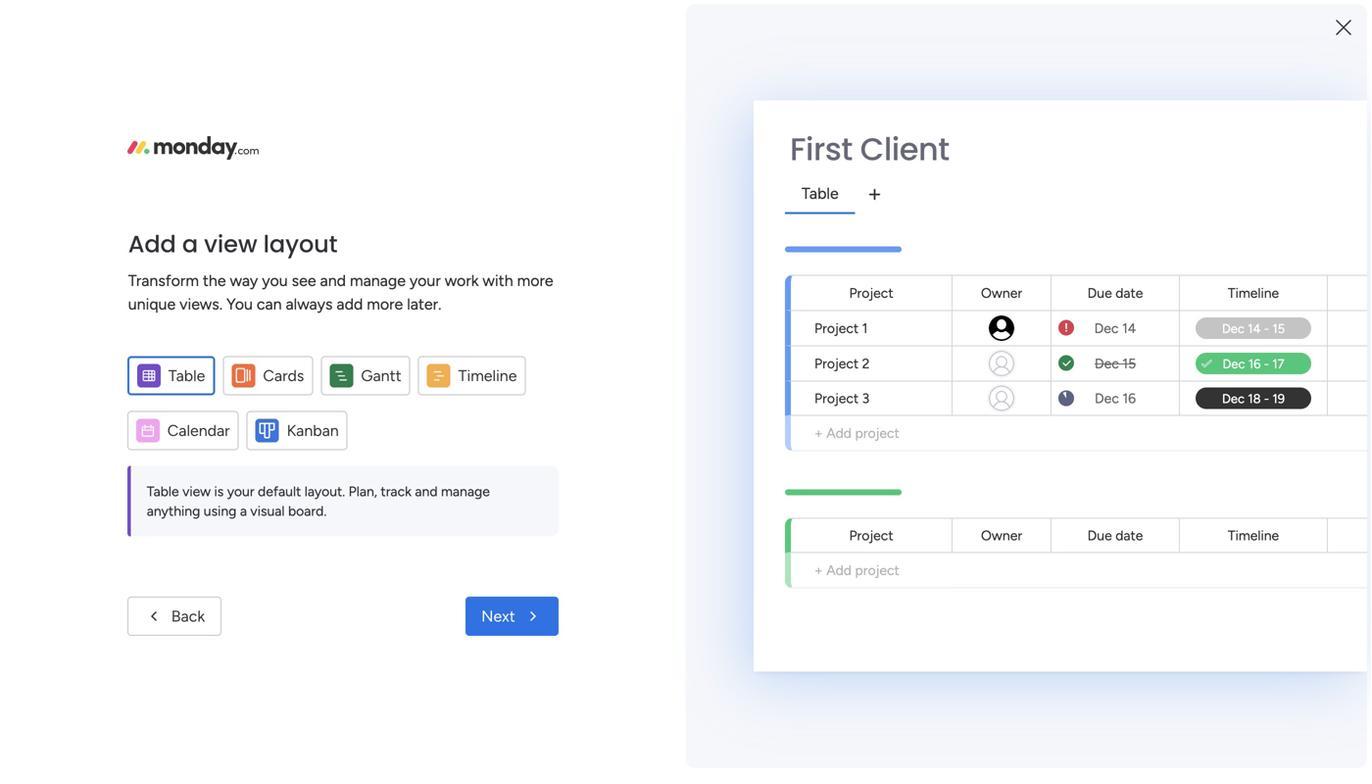 Task type: locate. For each thing, give the bounding box(es) containing it.
0 horizontal spatial your
[[227, 483, 255, 500]]

date up workflow
[[1116, 528, 1144, 544]]

main workspace work management
[[396, 594, 541, 638]]

1 date from the top
[[1116, 285, 1144, 302]]

always
[[286, 295, 333, 314]]

0 vertical spatial date
[[1116, 285, 1144, 302]]

0 vertical spatial main
[[45, 156, 79, 175]]

1 vertical spatial due
[[1088, 528, 1113, 544]]

1 vertical spatial owner
[[982, 528, 1023, 544]]

give
[[1121, 64, 1151, 81]]

public board image
[[328, 358, 349, 380]]

0 vertical spatial project management
[[46, 244, 175, 260]]

main inside 'button'
[[45, 156, 79, 175]]

management up work management > main workspace
[[412, 359, 507, 378]]

due up install
[[1088, 285, 1113, 302]]

2 circle o image from the top
[[1078, 309, 1090, 324]]

date up install
[[1116, 285, 1144, 302]]

a right using
[[240, 503, 247, 520]]

timeline inside timeline button
[[459, 367, 517, 385]]

quick
[[1233, 75, 1274, 93]]

your up later.
[[410, 272, 441, 290]]

project management up transform
[[46, 244, 175, 260]]

0 vertical spatial add
[[128, 228, 176, 261]]

option
[[0, 234, 250, 238]]

1 circle o image from the top
[[1078, 284, 1090, 299]]

table up anything
[[147, 483, 179, 500]]

visual
[[250, 503, 285, 520]]

work left next
[[419, 621, 451, 638]]

1
[[863, 320, 868, 337]]

1 vertical spatial +
[[815, 562, 824, 579]]

view inside table view is your default layout. plan, track and manage anything using a visual board.
[[182, 483, 211, 500]]

project
[[856, 425, 900, 442], [856, 562, 900, 579]]

2 vertical spatial your
[[1105, 577, 1136, 596]]

table
[[168, 367, 205, 385], [147, 483, 179, 500]]

project inside project management list box
[[46, 244, 90, 260]]

inspired
[[1133, 707, 1189, 725]]

help
[[1222, 723, 1257, 743]]

timeline down (0/1)
[[1229, 285, 1280, 302]]

invite team members (0/1) link
[[1097, 255, 1343, 277]]

0 horizontal spatial main
[[45, 156, 79, 175]]

circle o image inside install our mobile app link
[[1078, 309, 1090, 324]]

0 horizontal spatial management
[[94, 244, 175, 260]]

0 vertical spatial and
[[320, 272, 346, 290]]

1 due from the top
[[1088, 285, 1113, 302]]

0 horizontal spatial a
[[182, 228, 198, 261]]

lottie animation element
[[626, 47, 1177, 122], [0, 575, 250, 773]]

table up the 'calendar' button
[[168, 367, 205, 385]]

project management
[[46, 244, 175, 260], [356, 359, 507, 378]]

1 horizontal spatial management
[[412, 359, 507, 378]]

main inside main workspace work management
[[396, 594, 434, 615]]

and up add
[[320, 272, 346, 290]]

1 vertical spatial table
[[147, 483, 179, 500]]

circle o image left install
[[1078, 309, 1090, 324]]

workspace inside 'button'
[[83, 156, 161, 175]]

project management list box
[[0, 231, 250, 533]]

circle o image inside complete profile link
[[1078, 284, 1090, 299]]

table inside table view is your default layout. plan, track and manage anything using a visual board.
[[147, 483, 179, 500]]

2 horizontal spatial main
[[482, 391, 511, 408]]

1 vertical spatial project
[[856, 562, 900, 579]]

cards
[[263, 367, 304, 385]]

1 vertical spatial and
[[415, 483, 438, 500]]

2 vertical spatial work
[[419, 621, 451, 638]]

give feedback
[[1121, 64, 1182, 103]]

0 vertical spatial a
[[182, 228, 198, 261]]

anything
[[147, 503, 200, 520]]

circle o image left complete
[[1078, 284, 1090, 299]]

workspace for main workspace work management
[[438, 594, 524, 615]]

and right track on the bottom of the page
[[415, 483, 438, 500]]

0 vertical spatial management
[[94, 244, 175, 260]]

workspace for main workspace
[[83, 156, 161, 175]]

boost
[[1060, 577, 1101, 596]]

&
[[1091, 707, 1101, 725]]

(0/1)
[[1242, 257, 1273, 275]]

your up made
[[1105, 577, 1136, 596]]

1 vertical spatial workspace
[[514, 391, 581, 408]]

work up timeline button
[[445, 272, 479, 290]]

0 vertical spatial owner
[[982, 285, 1023, 302]]

1 vertical spatial your
[[227, 483, 255, 500]]

1 vertical spatial main
[[482, 391, 511, 408]]

management
[[385, 391, 466, 408], [455, 621, 541, 638]]

due
[[1088, 285, 1113, 302], [1088, 528, 1113, 544]]

project management up work management > main workspace
[[356, 359, 507, 378]]

1 horizontal spatial your
[[410, 272, 441, 290]]

close my workspaces image
[[303, 533, 327, 557]]

circle o image for install
[[1078, 309, 1090, 324]]

due date up install
[[1088, 285, 1144, 302]]

0 vertical spatial manage
[[350, 272, 406, 290]]

0 vertical spatial project
[[856, 425, 900, 442]]

1 horizontal spatial a
[[240, 503, 247, 520]]

ready-
[[1060, 600, 1106, 619]]

1 vertical spatial management
[[412, 359, 507, 378]]

1 vertical spatial work
[[352, 391, 382, 408]]

(inbox)
[[435, 468, 494, 489]]

manage
[[350, 272, 406, 290], [441, 483, 490, 500]]

more
[[517, 272, 554, 290], [367, 295, 403, 314]]

view
[[204, 228, 257, 261], [182, 483, 211, 500]]

using
[[204, 503, 237, 520]]

2 vertical spatial add
[[827, 562, 852, 579]]

update
[[330, 468, 390, 489]]

workspace inside main workspace work management
[[438, 594, 524, 615]]

view left is on the bottom
[[182, 483, 211, 500]]

install our mobile app link
[[1078, 305, 1343, 327]]

0 horizontal spatial lottie animation element
[[0, 575, 250, 773]]

2 owner from the top
[[982, 528, 1023, 544]]

table for table
[[168, 367, 205, 385]]

manage inside table view is your default layout. plan, track and manage anything using a visual board.
[[441, 483, 490, 500]]

1 vertical spatial date
[[1116, 528, 1144, 544]]

0 vertical spatial due
[[1088, 285, 1113, 302]]

2 + add project from the top
[[815, 562, 900, 579]]

templates
[[1149, 600, 1219, 619]]

work inside main workspace work management
[[419, 621, 451, 638]]

0 vertical spatial workspace
[[83, 156, 161, 175]]

0 vertical spatial more
[[517, 272, 554, 290]]

client
[[861, 127, 950, 171]]

kanban
[[287, 422, 339, 440]]

1 vertical spatial project management
[[356, 359, 507, 378]]

owner
[[982, 285, 1023, 302], [982, 528, 1023, 544]]

0 horizontal spatial with
[[483, 272, 514, 290]]

view up way
[[204, 228, 257, 261]]

0
[[509, 470, 517, 487]]

a up transform
[[182, 228, 198, 261]]

0 vertical spatial your
[[410, 272, 441, 290]]

main
[[45, 156, 79, 175], [482, 391, 511, 408], [396, 594, 434, 615]]

and inside transform the way you see and manage your work with more unique views. you can always add more later.
[[320, 272, 346, 290]]

layout
[[263, 228, 338, 261]]

due date up 'boost'
[[1088, 528, 1144, 544]]

1 vertical spatial timeline
[[459, 367, 517, 385]]

workspace
[[83, 156, 161, 175], [514, 391, 581, 408], [438, 594, 524, 615]]

main for main workspace
[[45, 156, 79, 175]]

manage left 0 on the bottom left of the page
[[441, 483, 490, 500]]

circle o image
[[1078, 284, 1090, 299], [1078, 309, 1090, 324]]

back
[[171, 608, 205, 626]]

1 vertical spatial management
[[455, 621, 541, 638]]

0 vertical spatial + add project
[[815, 425, 900, 442]]

timeline up >
[[459, 367, 517, 385]]

first
[[790, 127, 853, 171]]

2 vertical spatial main
[[396, 594, 434, 615]]

0 vertical spatial work
[[445, 272, 479, 290]]

invite team members (0/1)
[[1097, 257, 1273, 275]]

2 due from the top
[[1088, 528, 1113, 544]]

work down 'gantt'
[[352, 391, 382, 408]]

2 horizontal spatial your
[[1105, 577, 1136, 596]]

0 vertical spatial view
[[204, 228, 257, 261]]

1 vertical spatial a
[[240, 503, 247, 520]]

+
[[815, 425, 824, 442], [815, 562, 824, 579]]

1 horizontal spatial manage
[[441, 483, 490, 500]]

timeline up minutes
[[1229, 528, 1280, 544]]

can
[[257, 295, 282, 314]]

0 vertical spatial table
[[168, 367, 205, 385]]

add
[[128, 228, 176, 261], [827, 425, 852, 442], [827, 562, 852, 579]]

2 vertical spatial workspace
[[438, 594, 524, 615]]

1 vertical spatial + add project
[[815, 562, 900, 579]]

2 date from the top
[[1116, 528, 1144, 544]]

1 project from the top
[[856, 425, 900, 442]]

manage up add
[[350, 272, 406, 290]]

due up 'boost'
[[1088, 528, 1113, 544]]

management up transform
[[94, 244, 175, 260]]

table inside table button
[[168, 367, 205, 385]]

learn
[[1048, 707, 1088, 725]]

timeline button
[[418, 356, 526, 396]]

0 vertical spatial lottie animation element
[[626, 47, 1177, 122]]

your
[[410, 272, 441, 290], [227, 483, 255, 500], [1105, 577, 1136, 596]]

0 horizontal spatial project management
[[46, 244, 175, 260]]

1 + from the top
[[815, 425, 824, 442]]

1 horizontal spatial main
[[396, 594, 434, 615]]

plan,
[[349, 483, 378, 500]]

1 horizontal spatial with
[[1285, 577, 1315, 596]]

0 vertical spatial due date
[[1088, 285, 1144, 302]]

1 vertical spatial with
[[1285, 577, 1315, 596]]

with
[[483, 272, 514, 290], [1285, 577, 1315, 596]]

0 horizontal spatial and
[[320, 272, 346, 290]]

cards button
[[223, 356, 313, 396]]

your inside transform the way you see and manage your work with more unique views. you can always add more later.
[[410, 272, 441, 290]]

circle o image for complete
[[1078, 284, 1090, 299]]

views.
[[180, 295, 223, 314]]

1 horizontal spatial project management
[[356, 359, 507, 378]]

0 vertical spatial with
[[483, 272, 514, 290]]

the
[[203, 272, 226, 290]]

1 vertical spatial view
[[182, 483, 211, 500]]

0 vertical spatial circle o image
[[1078, 284, 1090, 299]]

open update feed (inbox) image
[[303, 467, 327, 490]]

0 horizontal spatial more
[[367, 295, 403, 314]]

complete
[[1097, 282, 1162, 300]]

0 horizontal spatial manage
[[350, 272, 406, 290]]

app
[[1216, 307, 1243, 325]]

1 horizontal spatial and
[[415, 483, 438, 500]]

1 horizontal spatial lottie animation element
[[626, 47, 1177, 122]]

timeline
[[1229, 285, 1280, 302], [459, 367, 517, 385], [1229, 528, 1280, 544]]

a
[[182, 228, 198, 261], [240, 503, 247, 520]]

1 due date from the top
[[1088, 285, 1144, 302]]

1 vertical spatial circle o image
[[1078, 309, 1090, 324]]

0 vertical spatial +
[[815, 425, 824, 442]]

your right is on the bottom
[[227, 483, 255, 500]]

1 vertical spatial manage
[[441, 483, 490, 500]]

due date
[[1088, 285, 1144, 302], [1088, 528, 1144, 544]]

complete profile
[[1097, 282, 1208, 300]]

1 vertical spatial due date
[[1088, 528, 1144, 544]]

component image
[[328, 389, 345, 406]]



Task type: vqa. For each thing, say whether or not it's contained in the screenshot.
Started
no



Task type: describe. For each thing, give the bounding box(es) containing it.
your inside table view is your default layout. plan, track and manage anything using a visual board.
[[227, 483, 255, 500]]

unique
[[128, 295, 176, 314]]

2 due date from the top
[[1088, 528, 1144, 544]]

add a view layout
[[128, 228, 338, 261]]

profile
[[1166, 282, 1208, 300]]

v2 user feedback image
[[1098, 73, 1113, 95]]

>
[[470, 391, 478, 408]]

2 project from the top
[[856, 562, 900, 579]]

default
[[258, 483, 301, 500]]

3
[[863, 390, 870, 407]]

kanban button
[[247, 411, 348, 451]]

transform
[[128, 272, 199, 290]]

1 horizontal spatial more
[[517, 272, 554, 290]]

2
[[863, 355, 870, 372]]

quick search button
[[1201, 64, 1343, 103]]

1 vertical spatial more
[[367, 295, 403, 314]]

0 vertical spatial timeline
[[1229, 285, 1280, 302]]

later.
[[407, 295, 442, 314]]

1 vertical spatial add
[[827, 425, 852, 442]]

2 + from the top
[[815, 562, 824, 579]]

is
[[214, 483, 224, 500]]

learn & get inspired
[[1048, 707, 1189, 725]]

your inside boost your workflow in minutes with ready-made templates
[[1105, 577, 1136, 596]]

our
[[1139, 307, 1164, 325]]

way
[[230, 272, 258, 290]]

lottie animation image
[[0, 575, 250, 773]]

table for table view is your default layout. plan, track and manage anything using a visual board.
[[147, 483, 179, 500]]

boost your workflow in minutes with ready-made templates
[[1060, 577, 1315, 619]]

noah lott image
[[1317, 8, 1348, 39]]

workflow
[[1140, 577, 1205, 596]]

main workspace button
[[14, 149, 195, 182]]

table view is your default layout. plan, track and manage anything using a visual board.
[[147, 483, 490, 520]]

0 vertical spatial management
[[385, 391, 466, 408]]

members
[[1177, 257, 1238, 275]]

see
[[292, 272, 316, 290]]

work management > main workspace
[[352, 391, 581, 408]]

v2 bolt switch image
[[1217, 73, 1229, 95]]

main workspace
[[45, 156, 161, 175]]

track
[[381, 483, 412, 500]]

work inside transform the way you see and manage your work with more unique views. you can always add more later.
[[445, 272, 479, 290]]

getting started element
[[1048, 744, 1343, 773]]

minutes
[[1225, 577, 1281, 596]]

templates image image
[[1066, 423, 1325, 559]]

management inside main workspace work management
[[455, 621, 541, 638]]

1 owner from the top
[[982, 285, 1023, 302]]

search
[[1278, 75, 1327, 93]]

management inside list box
[[94, 244, 175, 260]]

install our mobile app
[[1097, 307, 1243, 325]]

made
[[1106, 600, 1145, 619]]

manage inside transform the way you see and manage your work with more unique views. you can always add more later.
[[350, 272, 406, 290]]

back button
[[127, 597, 222, 636]]

1 + add project from the top
[[815, 425, 900, 442]]

workspaces
[[360, 534, 457, 555]]

you
[[262, 272, 288, 290]]

project 1
[[815, 320, 868, 337]]

quick search
[[1233, 75, 1327, 93]]

project 2
[[815, 355, 870, 372]]

help button
[[1205, 717, 1274, 749]]

logo image
[[127, 136, 259, 160]]

calendar button
[[127, 411, 239, 451]]

transform the way you see and manage your work with more unique views. you can always add more later.
[[128, 272, 554, 314]]

with inside boost your workflow in minutes with ready-made templates
[[1285, 577, 1315, 596]]

and inside table view is your default layout. plan, track and manage anything using a visual board.
[[415, 483, 438, 500]]

in
[[1208, 577, 1221, 596]]

with inside transform the way you see and manage your work with more unique views. you can always add more later.
[[483, 272, 514, 290]]

first client
[[790, 127, 950, 171]]

team
[[1138, 257, 1173, 275]]

gantt
[[361, 367, 402, 385]]

install
[[1097, 307, 1136, 325]]

layout.
[[305, 483, 345, 500]]

table button
[[127, 356, 215, 396]]

my workspaces
[[330, 534, 457, 555]]

you
[[227, 295, 253, 314]]

mobile
[[1168, 307, 1212, 325]]

next
[[482, 608, 516, 626]]

feed
[[394, 468, 431, 489]]

get
[[1105, 707, 1129, 725]]

board.
[[288, 503, 327, 520]]

main for main workspace work management
[[396, 594, 434, 615]]

complete profile link
[[1078, 280, 1343, 302]]

my
[[330, 534, 356, 555]]

a inside table view is your default layout. plan, track and manage anything using a visual board.
[[240, 503, 247, 520]]

project 3
[[815, 390, 870, 407]]

1 vertical spatial lottie animation element
[[0, 575, 250, 773]]

calendar
[[167, 422, 230, 440]]

update feed (inbox)
[[330, 468, 494, 489]]

add
[[337, 295, 363, 314]]

invite
[[1097, 257, 1134, 275]]

2 vertical spatial timeline
[[1229, 528, 1280, 544]]

feedback
[[1121, 86, 1182, 103]]

next button
[[466, 597, 559, 636]]

project management inside project management list box
[[46, 244, 175, 260]]

gantt button
[[321, 356, 411, 396]]



